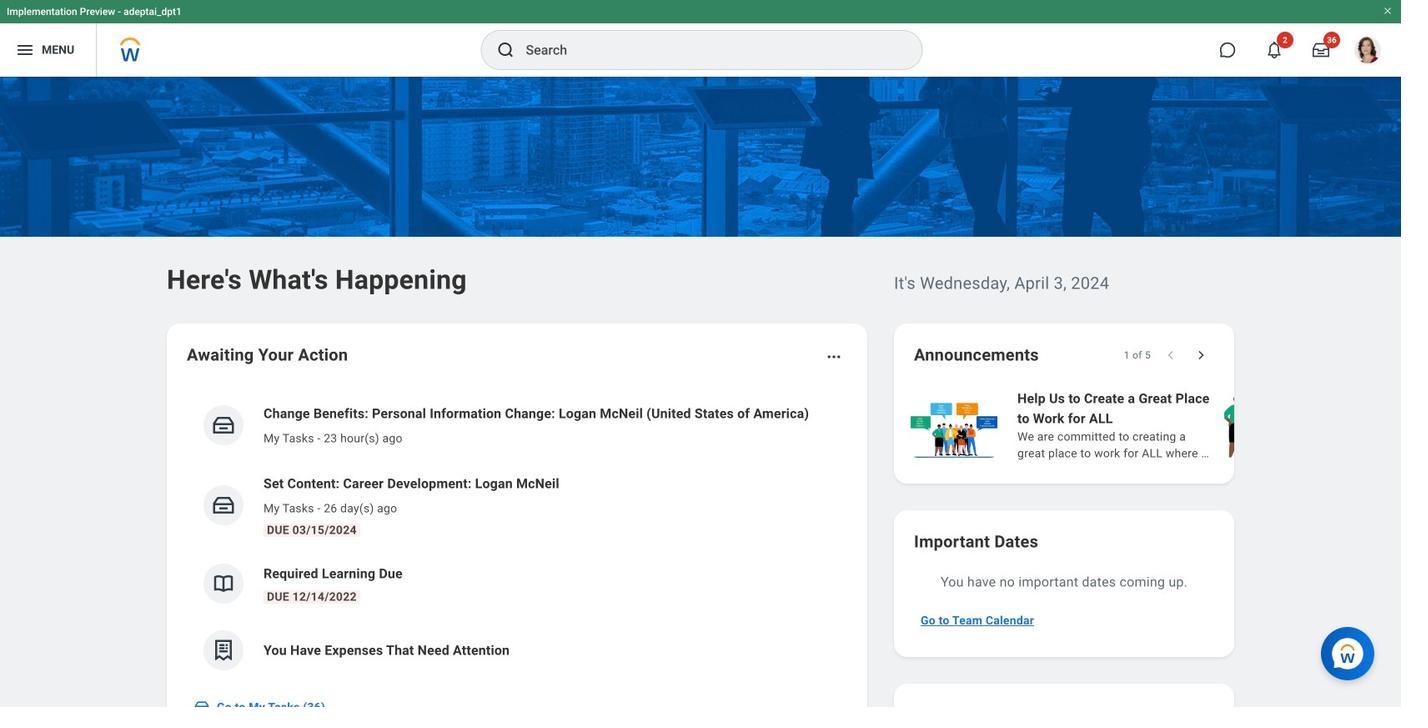 Task type: vqa. For each thing, say whether or not it's contained in the screenshot.
BENEFITS Link
no



Task type: locate. For each thing, give the bounding box(es) containing it.
0 horizontal spatial inbox image
[[194, 699, 210, 707]]

1 horizontal spatial inbox image
[[211, 413, 236, 438]]

chevron right small image
[[1193, 347, 1210, 364]]

0 horizontal spatial list
[[187, 390, 848, 684]]

search image
[[496, 40, 516, 60]]

inbox image
[[211, 493, 236, 518]]

0 vertical spatial inbox image
[[211, 413, 236, 438]]

status
[[1124, 349, 1151, 362]]

inbox image
[[211, 413, 236, 438], [194, 699, 210, 707]]

list
[[908, 387, 1402, 464], [187, 390, 848, 684]]

book open image
[[211, 571, 236, 597]]

1 vertical spatial inbox image
[[194, 699, 210, 707]]

1 horizontal spatial list
[[908, 387, 1402, 464]]

main content
[[0, 77, 1402, 707]]

justify image
[[15, 40, 35, 60]]

close environment banner image
[[1383, 6, 1393, 16]]

banner
[[0, 0, 1402, 77]]



Task type: describe. For each thing, give the bounding box(es) containing it.
chevron left small image
[[1163, 347, 1180, 364]]

profile logan mcneil image
[[1355, 37, 1382, 67]]

related actions image
[[826, 349, 843, 365]]

dashboard expenses image
[[211, 638, 236, 663]]

inbox large image
[[1313, 42, 1330, 58]]

notifications large image
[[1266, 42, 1283, 58]]

Search Workday  search field
[[526, 32, 888, 68]]



